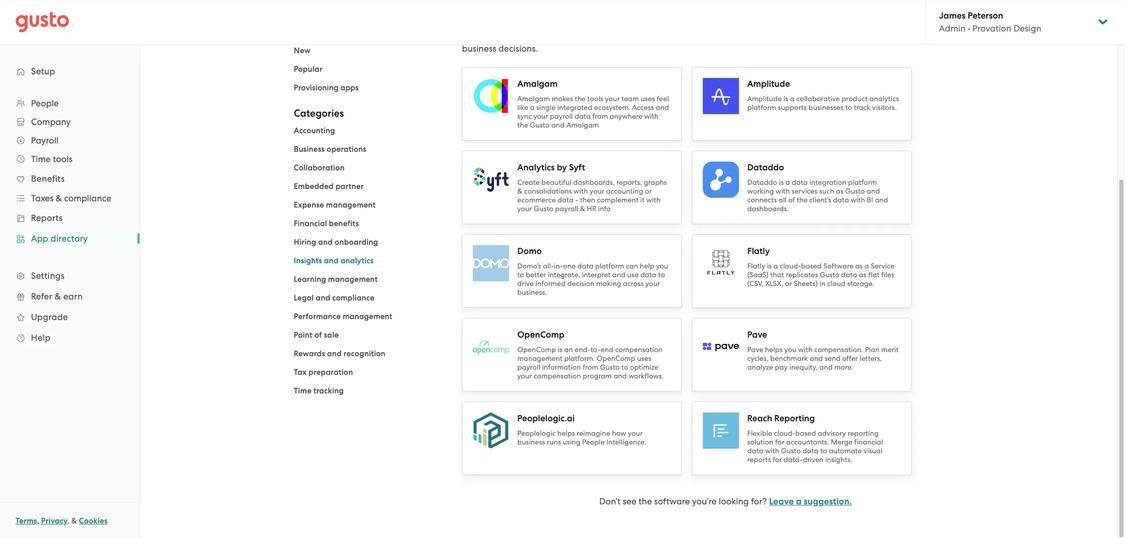 Task type: vqa. For each thing, say whether or not it's contained in the screenshot.
WHAT'S THE LOOKBACK PERIOD USED FOR IN THIS REPORT? tab
no



Task type: describe. For each thing, give the bounding box(es) containing it.
management for performance management
[[343, 312, 393, 322]]

is for flatly
[[768, 262, 772, 270]]

to inside the amplitude amplitude is a collaborative product analytics platform supports businesses to track visitors.
[[846, 103, 853, 112]]

insights and analytics link
[[294, 257, 374, 266]]

2 dataddo from the top
[[748, 178, 778, 187]]

time tools button
[[10, 150, 129, 169]]

your right inform at right
[[864, 31, 882, 41]]

amplitude logo image
[[703, 78, 740, 114]]

analytics down onboarding
[[341, 257, 374, 266]]

management for learning management
[[328, 275, 378, 284]]

compliance for taxes & compliance
[[64, 193, 111, 204]]

to inside opencomp opencomp is an end-to-end compensation management platform. opencomp uses payroll information from gusto to optimize your compensation program and workflows.
[[622, 364, 629, 372]]

integration
[[810, 178, 847, 187]]

settings
[[31, 271, 65, 281]]

data inside simplify things and integrate gusto payroll with insights and analytics software. sync gusto payroll data with your business insights and analytics platform to get up to date and accurate information to inform your business decisions.
[[867, 19, 887, 29]]

recognition
[[344, 350, 386, 359]]

benchmark
[[771, 355, 809, 363]]

analytics inside the amplitude amplitude is a collaborative product analytics platform supports businesses to track visitors.
[[870, 95, 900, 103]]

ecosystem.
[[595, 103, 631, 112]]

financial benefits
[[294, 219, 359, 229]]

accounting
[[607, 187, 644, 195]]

is for amplitude
[[784, 95, 789, 103]]

to left "get"
[[647, 31, 655, 41]]

with inside amalgam amalgam makes the tools your team uses feel like a single integrated ecosystem. access and sync your payroll data from anywhere with the gusto and amalgam
[[645, 112, 659, 121]]

send
[[825, 355, 841, 363]]

expense management link
[[294, 201, 376, 210]]

to-
[[591, 346, 601, 354]]

working
[[748, 187, 774, 195]]

collaboration
[[294, 163, 345, 173]]

tools inside amalgam amalgam makes the tools your team uses feel like a single integrated ecosystem. access and sync your payroll data from anywhere with the gusto and amalgam
[[588, 95, 604, 103]]

product
[[842, 95, 868, 103]]

simplify
[[462, 19, 495, 29]]

graphs
[[644, 178, 667, 187]]

new
[[294, 46, 311, 55]]

flatly logo image
[[703, 246, 740, 282]]

see
[[623, 497, 637, 507]]

client's
[[810, 196, 832, 204]]

and down send
[[820, 364, 833, 372]]

connects
[[748, 196, 777, 204]]

the up integrated
[[575, 95, 586, 103]]

pave pave helps you with compensation. plan merit cycles, benchmark and send offer letters, analyze pay inequity, and more.
[[748, 330, 899, 372]]

setup
[[31, 66, 55, 77]]

management for expense management
[[326, 201, 376, 210]]

upgrade link
[[10, 308, 129, 327]]

learning
[[294, 275, 326, 284]]

platform inside domo domo's all-in-one data platform can help you to better integrate, interpret and use data to drive informed decision making across your business.
[[596, 262, 625, 270]]

driven
[[803, 456, 824, 464]]

rewards and recognition link
[[294, 350, 386, 359]]

storage.
[[848, 280, 875, 288]]

accurate
[[736, 31, 772, 41]]

then
[[581, 196, 596, 204]]

reach reporting logo image
[[703, 413, 740, 449]]

decisions.
[[499, 43, 538, 54]]

your down single
[[534, 112, 549, 121]]

a up flat
[[865, 262, 870, 270]]

up
[[673, 31, 684, 41]]

data-
[[784, 456, 803, 464]]

suggestion.
[[804, 497, 853, 508]]

list containing accounting
[[294, 125, 447, 398]]

dashboards,
[[574, 178, 615, 187]]

decision
[[568, 280, 595, 288]]

platform inside simplify things and integrate gusto payroll with insights and analytics software. sync gusto payroll data with your business insights and analytics platform to get up to date and accurate information to inform your business decisions.
[[609, 31, 645, 41]]

a inside the amplitude amplitude is a collaborative product analytics platform supports businesses to track visitors.
[[791, 95, 795, 103]]

analytics by syft logo image
[[473, 162, 509, 198]]

merit
[[882, 346, 899, 354]]

taxes & compliance button
[[10, 189, 129, 208]]

and down the feel
[[656, 103, 669, 112]]

you inside pave pave helps you with compensation. plan merit cycles, benchmark and send offer letters, analyze pay inequity, and more.
[[785, 346, 797, 354]]

your inside domo domo's all-in-one data platform can help you to better integrate, interpret and use data to drive informed decision making across your business.
[[646, 280, 661, 288]]

reports link
[[10, 209, 129, 228]]

0 vertical spatial insights
[[659, 19, 690, 29]]

or inside analytics by syft create beautiful dashboards, reports, graphs & consolidations with your accounting or ecommerce data - then complement it with your gusto payroll & hr info
[[645, 187, 652, 195]]

of inside dataddo dataddo is a data integration platform working with services such as gusto and connects all of the client's data with bi and dashboards.
[[789, 196, 796, 204]]

in
[[820, 280, 826, 288]]

helps for pave
[[766, 346, 783, 354]]

as inside dataddo dataddo is a data integration platform working with services such as gusto and connects all of the client's data with bi and dashboards.
[[837, 187, 844, 195]]

analytics down integrate on the top of page
[[571, 31, 607, 41]]

1 vertical spatial business
[[462, 43, 497, 54]]

1 pave from the top
[[748, 330, 768, 341]]

peoplelogic.ai logo image
[[473, 413, 509, 449]]

& inside "link"
[[55, 292, 61, 302]]

time for time tracking
[[294, 387, 312, 396]]

platform inside dataddo dataddo is a data integration platform working with services such as gusto and connects all of the client's data with bi and dashboards.
[[849, 178, 878, 187]]

leave
[[770, 497, 794, 508]]

such
[[820, 187, 835, 195]]

gusto navigation element
[[0, 44, 140, 365]]

opencomp opencomp is an end-to-end compensation management platform. opencomp uses payroll information from gusto to optimize your compensation program and workflows.
[[518, 330, 664, 381]]

payroll button
[[10, 131, 129, 150]]

that
[[771, 271, 785, 279]]

and right date
[[718, 31, 734, 41]]

legal and compliance
[[294, 294, 375, 303]]

payroll
[[31, 136, 59, 146]]

and right the legal
[[316, 294, 331, 303]]

app directory
[[31, 234, 88, 244]]

0 horizontal spatial compensation
[[534, 372, 581, 381]]

flexible
[[748, 430, 773, 438]]

platform.
[[565, 355, 595, 363]]

and down financial benefits
[[318, 238, 333, 247]]

collaborative
[[797, 95, 840, 103]]

dataddo dataddo is a data integration platform working with services such as gusto and connects all of the client's data with bi and dashboards.
[[748, 162, 889, 213]]

2 vertical spatial opencomp
[[597, 355, 636, 363]]

peoplelogic
[[518, 430, 556, 438]]

james peterson admin • provation design
[[940, 10, 1042, 34]]

amalgam logo image
[[473, 78, 509, 114]]

0 horizontal spatial insights
[[519, 31, 550, 41]]

your down "simplify"
[[462, 31, 480, 41]]

platform inside the amplitude amplitude is a collaborative product analytics platform supports businesses to track visitors.
[[748, 103, 777, 112]]

& left hr
[[580, 205, 585, 213]]

reports,
[[617, 178, 643, 187]]

uses inside amalgam amalgam makes the tools your team uses feel like a single integrated ecosystem. access and sync your payroll data from anywhere with the gusto and amalgam
[[641, 95, 656, 103]]

is for opencomp
[[558, 346, 563, 354]]

domo domo's all-in-one data platform can help you to better integrate, interpret and use data to drive informed decision making across your business.
[[518, 246, 669, 297]]

integrate,
[[548, 271, 581, 279]]

cloud
[[828, 280, 846, 288]]

consolidations
[[525, 187, 572, 195]]

more.
[[835, 364, 854, 372]]

accountants.
[[787, 439, 830, 447]]

help link
[[10, 329, 129, 348]]

peterson
[[968, 10, 1004, 21]]

& left cookies
[[71, 517, 77, 526]]

track
[[855, 103, 871, 112]]

the inside don't see the software you're looking for? leave a suggestion.
[[639, 497, 652, 507]]

tracking
[[314, 387, 344, 396]]

data inside analytics by syft create beautiful dashboards, reports, graphs & consolidations with your accounting or ecommerce data - then complement it with your gusto payroll & hr info
[[558, 196, 574, 204]]

all
[[779, 196, 787, 204]]

and up bi
[[867, 187, 881, 195]]

better
[[526, 271, 547, 279]]

or inside flatly flatly is a cloud-based software as a service (saas) that replicates gusto data as flat files (csv, xlsx, or sheets) in cloud storage.
[[786, 280, 792, 288]]

company button
[[10, 113, 129, 131]]

and down sale
[[327, 350, 342, 359]]

from inside amalgam amalgam makes the tools your team uses feel like a single integrated ecosystem. access and sync your payroll data from anywhere with the gusto and amalgam
[[593, 112, 608, 121]]

new link
[[294, 46, 311, 55]]

get
[[658, 31, 671, 41]]

benefits
[[31, 174, 65, 184]]

james
[[940, 10, 966, 21]]

0 vertical spatial for
[[776, 439, 785, 447]]

amalgam amalgam makes the tools your team uses feel like a single integrated ecosystem. access and sync your payroll data from anywhere with the gusto and amalgam
[[518, 79, 669, 129]]

information inside simplify things and integrate gusto payroll with insights and analytics software. sync gusto payroll data with your business insights and analytics platform to get up to date and accurate information to inform your business decisions.
[[774, 31, 822, 41]]

by
[[557, 162, 567, 173]]

list containing new
[[294, 7, 447, 94]]

2 pave from the top
[[748, 346, 764, 354]]

terms link
[[16, 517, 37, 526]]

and up date
[[692, 19, 708, 29]]

end-
[[575, 346, 591, 354]]

hiring and onboarding link
[[294, 238, 378, 247]]

expense management
[[294, 201, 376, 210]]

and inside domo domo's all-in-one data platform can help you to better integrate, interpret and use data to drive informed decision making across your business.
[[613, 271, 626, 279]]

gusto inside opencomp opencomp is an end-to-end compensation management platform. opencomp uses payroll information from gusto to optimize your compensation program and workflows.
[[600, 364, 620, 372]]

it
[[641, 196, 645, 204]]

advisory
[[818, 430, 847, 438]]



Task type: locate. For each thing, give the bounding box(es) containing it.
reports
[[31, 213, 63, 223]]

1 vertical spatial people
[[583, 439, 605, 447]]

to left optimize
[[622, 364, 629, 372]]

a right leave
[[797, 497, 802, 508]]

people inside peoplelogic.ai peoplelogic helps reimagine how your business runs using people intelligence.
[[583, 439, 605, 447]]

& left 'earn'
[[55, 292, 61, 302]]

analytics by syft create beautiful dashboards, reports, graphs & consolidations with your accounting or ecommerce data - then complement it with your gusto payroll & hr info
[[518, 162, 667, 213]]

1 vertical spatial based
[[796, 430, 817, 438]]

business inside peoplelogic.ai peoplelogic helps reimagine how your business runs using people intelligence.
[[518, 439, 546, 447]]

peoplelogic.ai
[[518, 414, 575, 425]]

to right use
[[659, 271, 665, 279]]

, left privacy link
[[37, 517, 39, 526]]

tools up ecosystem.
[[588, 95, 604, 103]]

1 vertical spatial uses
[[638, 355, 652, 363]]

with inside reach reporting flexible cloud-based advisory reporting solution for accountants. merge financial data with gusto data to automate visual reports for data-driven insights.
[[766, 447, 780, 456]]

you inside domo domo's all-in-one data platform can help you to better integrate, interpret and use data to drive informed decision making across your business.
[[657, 262, 669, 270]]

& down create
[[518, 187, 523, 195]]

hiring
[[294, 238, 316, 247]]

flatly
[[748, 246, 770, 257], [748, 262, 766, 270]]

flatly flatly is a cloud-based software as a service (saas) that replicates gusto data as flat files (csv, xlsx, or sheets) in cloud storage.
[[748, 246, 895, 288]]

or down graphs
[[645, 187, 652, 195]]

management inside opencomp opencomp is an end-to-end compensation management platform. opencomp uses payroll information from gusto to optimize your compensation program and workflows.
[[518, 355, 563, 363]]

helps up 'benchmark'
[[766, 346, 783, 354]]

people up company
[[31, 98, 59, 109]]

data
[[867, 19, 887, 29], [575, 112, 591, 121], [792, 178, 808, 187], [558, 196, 574, 204], [834, 196, 850, 204], [578, 262, 594, 270], [641, 271, 657, 279], [842, 271, 858, 279], [748, 447, 764, 456], [803, 447, 819, 456]]

reports
[[748, 456, 772, 464]]

info
[[599, 205, 611, 213]]

0 vertical spatial you
[[657, 262, 669, 270]]

merge
[[831, 439, 853, 447]]

your inside peoplelogic.ai peoplelogic helps reimagine how your business runs using people intelligence.
[[628, 430, 643, 438]]

0 vertical spatial or
[[645, 187, 652, 195]]

visitors.
[[873, 103, 897, 112]]

0 horizontal spatial you
[[657, 262, 669, 270]]

0 vertical spatial people
[[31, 98, 59, 109]]

amplitude amplitude is a collaborative product analytics platform supports businesses to track visitors.
[[748, 79, 900, 112]]

compliance for legal and compliance
[[333, 294, 375, 303]]

2 , from the left
[[67, 517, 69, 526]]

, left cookies
[[67, 517, 69, 526]]

accounting
[[294, 126, 335, 136]]

& right taxes
[[56, 193, 62, 204]]

gusto down ecommerce
[[534, 205, 554, 213]]

benefits link
[[10, 170, 129, 188]]

data inside amalgam amalgam makes the tools your team uses feel like a single integrated ecosystem. access and sync your payroll data from anywhere with the gusto and amalgam
[[575, 112, 591, 121]]

0 horizontal spatial ,
[[37, 517, 39, 526]]

from inside opencomp opencomp is an end-to-end compensation management platform. opencomp uses payroll information from gusto to optimize your compensation program and workflows.
[[583, 364, 599, 372]]

0 vertical spatial as
[[837, 187, 844, 195]]

insights up decisions.
[[519, 31, 550, 41]]

•
[[969, 23, 971, 34]]

helps inside peoplelogic.ai peoplelogic helps reimagine how your business runs using people intelligence.
[[558, 430, 575, 438]]

1 horizontal spatial time
[[294, 387, 312, 396]]

1 vertical spatial compensation
[[534, 372, 581, 381]]

1 vertical spatial pave
[[748, 346, 764, 354]]

compliance
[[64, 193, 111, 204], [333, 294, 375, 303]]

insights and analytics
[[294, 257, 374, 266]]

single
[[537, 103, 556, 112]]

0 horizontal spatial information
[[542, 364, 581, 372]]

helps inside pave pave helps you with compensation. plan merit cycles, benchmark and send offer letters, analyze pay inequity, and more.
[[766, 346, 783, 354]]

gusto right 'sync'
[[810, 19, 834, 29]]

payroll inside amalgam amalgam makes the tools your team uses feel like a single integrated ecosystem. access and sync your payroll data from anywhere with the gusto and amalgam
[[550, 112, 573, 121]]

1 vertical spatial helps
[[558, 430, 575, 438]]

insights.
[[826, 456, 853, 464]]

0 horizontal spatial compliance
[[64, 193, 111, 204]]

time down tax
[[294, 387, 312, 396]]

list containing people
[[0, 94, 140, 349]]

services
[[792, 187, 818, 195]]

2 amplitude from the top
[[748, 95, 782, 103]]

compensation down platform.
[[534, 372, 581, 381]]

0 vertical spatial flatly
[[748, 246, 770, 257]]

and up the learning management link
[[324, 257, 339, 266]]

0 horizontal spatial of
[[315, 331, 322, 340]]

1 vertical spatial opencomp
[[518, 346, 556, 354]]

insights up up
[[659, 19, 690, 29]]

complement
[[597, 196, 639, 204]]

1 dataddo from the top
[[748, 162, 785, 173]]

is inside dataddo dataddo is a data integration platform working with services such as gusto and connects all of the client's data with bi and dashboards.
[[780, 178, 784, 187]]

1 , from the left
[[37, 517, 39, 526]]

and right bi
[[876, 196, 889, 204]]

1 horizontal spatial or
[[786, 280, 792, 288]]

pay
[[776, 364, 788, 372]]

cloud- inside flatly flatly is a cloud-based software as a service (saas) that replicates gusto data as flat files (csv, xlsx, or sheets) in cloud storage.
[[780, 262, 802, 270]]

time tracking
[[294, 387, 344, 396]]

people inside dropdown button
[[31, 98, 59, 109]]

based inside flatly flatly is a cloud-based software as a service (saas) that replicates gusto data as flat files (csv, xlsx, or sheets) in cloud storage.
[[802, 262, 822, 270]]

amalgam up single
[[518, 79, 558, 89]]

to up driven
[[821, 447, 828, 456]]

you right help
[[657, 262, 669, 270]]

business down things
[[483, 31, 517, 41]]

a up supports
[[791, 95, 795, 103]]

1 vertical spatial information
[[542, 364, 581, 372]]

0 horizontal spatial tools
[[53, 154, 73, 164]]

benefits
[[329, 219, 359, 229]]

1 vertical spatial time
[[294, 387, 312, 396]]

1 vertical spatial dataddo
[[748, 178, 778, 187]]

your
[[462, 31, 480, 41], [864, 31, 882, 41], [606, 95, 620, 103], [534, 112, 549, 121], [590, 187, 605, 195], [518, 205, 532, 213], [646, 280, 661, 288], [518, 372, 532, 381], [628, 430, 643, 438]]

from up program
[[583, 364, 599, 372]]

of left sale
[[315, 331, 322, 340]]

time tracking link
[[294, 387, 344, 396]]

opencomp left an
[[518, 346, 556, 354]]

time inside dropdown button
[[31, 154, 51, 164]]

1 vertical spatial cloud-
[[775, 430, 796, 438]]

cloud- down reporting
[[775, 430, 796, 438]]

uses up optimize
[[638, 355, 652, 363]]

compliance inside dropdown button
[[64, 193, 111, 204]]

app directory link
[[10, 230, 129, 248]]

analytics up visitors.
[[870, 95, 900, 103]]

tax preparation
[[294, 368, 353, 378]]

1 vertical spatial or
[[786, 280, 792, 288]]

design
[[1014, 23, 1042, 34]]

beautiful
[[542, 178, 572, 187]]

time down payroll
[[31, 154, 51, 164]]

is left an
[[558, 346, 563, 354]]

management up legal and compliance link
[[328, 275, 378, 284]]

simplify things and integrate gusto payroll with insights and analytics software. sync gusto payroll data with your business insights and analytics platform to get up to date and accurate information to inform your business decisions.
[[462, 19, 906, 54]]

1 horizontal spatial compensation
[[616, 346, 663, 354]]

business down peoplelogic
[[518, 439, 546, 447]]

sync
[[518, 112, 532, 121]]

& inside dropdown button
[[56, 193, 62, 204]]

compensation
[[616, 346, 663, 354], [534, 372, 581, 381]]

gusto up cloud
[[820, 271, 840, 279]]

0 vertical spatial helps
[[766, 346, 783, 354]]

0 vertical spatial of
[[789, 196, 796, 204]]

pave logo image
[[703, 343, 740, 352]]

1 horizontal spatial you
[[785, 346, 797, 354]]

to right up
[[686, 31, 694, 41]]

intelligence.
[[607, 439, 647, 447]]

1 vertical spatial of
[[315, 331, 322, 340]]

or right xlsx,
[[786, 280, 792, 288]]

people down reimagine
[[583, 439, 605, 447]]

a inside dataddo dataddo is a data integration platform working with services such as gusto and connects all of the client's data with bi and dashboards.
[[786, 178, 791, 187]]

financial benefits link
[[294, 219, 359, 229]]

the down sync
[[518, 121, 529, 129]]

a right like
[[530, 103, 535, 112]]

feel
[[657, 95, 669, 103]]

opencomp down end
[[597, 355, 636, 363]]

gusto
[[582, 19, 606, 29], [810, 19, 834, 29], [530, 121, 550, 129], [846, 187, 866, 195], [534, 205, 554, 213], [820, 271, 840, 279], [600, 364, 620, 372], [782, 447, 801, 456]]

2 flatly from the top
[[748, 262, 766, 270]]

uses inside opencomp opencomp is an end-to-end compensation management platform. opencomp uses payroll information from gusto to optimize your compensation program and workflows.
[[638, 355, 652, 363]]

based inside reach reporting flexible cloud-based advisory reporting solution for accountants. merge financial data with gusto data to automate visual reports for data-driven insights.
[[796, 430, 817, 438]]

rewards and recognition
[[294, 350, 386, 359]]

0 vertical spatial from
[[593, 112, 608, 121]]

1 vertical spatial compliance
[[333, 294, 375, 303]]

is up supports
[[784, 95, 789, 103]]

to up drive
[[518, 271, 525, 279]]

visual
[[864, 447, 883, 456]]

0 vertical spatial information
[[774, 31, 822, 41]]

gusto right integrate on the top of page
[[582, 19, 606, 29]]

for?
[[752, 497, 768, 507]]

taxes
[[31, 193, 54, 204]]

platform left supports
[[748, 103, 777, 112]]

0 horizontal spatial or
[[645, 187, 652, 195]]

legal and compliance link
[[294, 294, 375, 303]]

is for dataddo
[[780, 178, 784, 187]]

cloud- inside reach reporting flexible cloud-based advisory reporting solution for accountants. merge financial data with gusto data to automate visual reports for data-driven insights.
[[775, 430, 796, 438]]

1 horizontal spatial of
[[789, 196, 796, 204]]

software
[[824, 262, 854, 270]]

payroll inside analytics by syft create beautiful dashboards, reports, graphs & consolidations with your accounting or ecommerce data - then complement it with your gusto payroll & hr info
[[556, 205, 579, 213]]

and right things
[[524, 19, 540, 29]]

your up ecosystem.
[[606, 95, 620, 103]]

performance management link
[[294, 312, 393, 322]]

refer
[[31, 292, 52, 302]]

gusto inside analytics by syft create beautiful dashboards, reports, graphs & consolidations with your accounting or ecommerce data - then complement it with your gusto payroll & hr info
[[534, 205, 554, 213]]

information down an
[[542, 364, 581, 372]]

1 vertical spatial you
[[785, 346, 797, 354]]

1 horizontal spatial ,
[[67, 517, 69, 526]]

amalgam up like
[[518, 95, 550, 103]]

supports
[[779, 103, 807, 112]]

dashboards.
[[748, 205, 789, 213]]

opencomp up an
[[518, 330, 565, 341]]

dataddo logo image
[[703, 162, 740, 198]]

1 flatly from the top
[[748, 246, 770, 257]]

helps for peoplelogic.ai
[[558, 430, 575, 438]]

your down help
[[646, 280, 661, 288]]

from down ecosystem.
[[593, 112, 608, 121]]

access
[[633, 103, 654, 112]]

settings link
[[10, 267, 129, 285]]

platform up bi
[[849, 178, 878, 187]]

provisioning apps
[[294, 83, 359, 93]]

compliance up performance management
[[333, 294, 375, 303]]

provisioning apps link
[[294, 83, 359, 93]]

based up the replicates at the right bottom
[[802, 262, 822, 270]]

and down integrate on the top of page
[[552, 31, 568, 41]]

management down partner
[[326, 201, 376, 210]]

the right see on the bottom right of page
[[639, 497, 652, 507]]

payroll
[[609, 19, 637, 29], [836, 19, 865, 29], [550, 112, 573, 121], [556, 205, 579, 213], [518, 364, 541, 372]]

is inside flatly flatly is a cloud-based software as a service (saas) that replicates gusto data as flat files (csv, xlsx, or sheets) in cloud storage.
[[768, 262, 772, 270]]

gusto inside reach reporting flexible cloud-based advisory reporting solution for accountants. merge financial data with gusto data to automate visual reports for data-driven insights.
[[782, 447, 801, 456]]

0 vertical spatial compensation
[[616, 346, 663, 354]]

0 vertical spatial dataddo
[[748, 162, 785, 173]]

and
[[524, 19, 540, 29], [692, 19, 708, 29], [552, 31, 568, 41], [718, 31, 734, 41], [656, 103, 669, 112], [552, 121, 565, 129], [867, 187, 881, 195], [876, 196, 889, 204], [318, 238, 333, 247], [324, 257, 339, 266], [613, 271, 626, 279], [316, 294, 331, 303], [327, 350, 342, 359], [810, 355, 824, 363], [820, 364, 833, 372], [614, 372, 627, 381]]

1 vertical spatial amalgam
[[518, 95, 550, 103]]

for
[[776, 439, 785, 447], [773, 456, 782, 464]]

letters,
[[860, 355, 883, 363]]

syft
[[569, 162, 586, 173]]

software
[[655, 497, 690, 507]]

1 vertical spatial amplitude
[[748, 95, 782, 103]]

your down the dashboards,
[[590, 187, 605, 195]]

list
[[294, 7, 447, 94], [0, 94, 140, 349], [294, 125, 447, 398]]

your inside opencomp opencomp is an end-to-end compensation management platform. opencomp uses payroll information from gusto to optimize your compensation program and workflows.
[[518, 372, 532, 381]]

with inside pave pave helps you with compensation. plan merit cycles, benchmark and send offer letters, analyze pay inequity, and more.
[[799, 346, 813, 354]]

collaboration link
[[294, 163, 345, 173]]

financial
[[855, 439, 884, 447]]

0 vertical spatial amalgam
[[518, 79, 558, 89]]

0 vertical spatial time
[[31, 154, 51, 164]]

people
[[31, 98, 59, 109], [583, 439, 605, 447]]

sync
[[789, 19, 808, 29]]

the inside dataddo dataddo is a data integration platform working with services such as gusto and connects all of the client's data with bi and dashboards.
[[797, 196, 808, 204]]

how
[[612, 430, 627, 438]]

analytics up date
[[710, 19, 747, 29]]

0 vertical spatial uses
[[641, 95, 656, 103]]

workflows.
[[629, 372, 664, 381]]

0 vertical spatial business
[[483, 31, 517, 41]]

1 horizontal spatial tools
[[588, 95, 604, 103]]

0 horizontal spatial helps
[[558, 430, 575, 438]]

end
[[601, 346, 614, 354]]

1 vertical spatial insights
[[519, 31, 550, 41]]

and inside opencomp opencomp is an end-to-end compensation management platform. opencomp uses payroll information from gusto to optimize your compensation program and workflows.
[[614, 372, 627, 381]]

1 horizontal spatial compliance
[[333, 294, 375, 303]]

is up that
[[768, 262, 772, 270]]

reporting
[[848, 430, 879, 438]]

your down ecommerce
[[518, 205, 532, 213]]

dataddo
[[748, 162, 785, 173], [748, 178, 778, 187]]

tools inside dropdown button
[[53, 154, 73, 164]]

software.
[[749, 19, 787, 29]]

business down "simplify"
[[462, 43, 497, 54]]

2 vertical spatial amalgam
[[567, 121, 599, 129]]

0 vertical spatial amplitude
[[748, 79, 791, 89]]

0 vertical spatial cloud-
[[780, 262, 802, 270]]

tools
[[588, 95, 604, 103], [53, 154, 73, 164]]

1 horizontal spatial information
[[774, 31, 822, 41]]

0 vertical spatial tools
[[588, 95, 604, 103]]

use
[[628, 271, 639, 279]]

1 vertical spatial for
[[773, 456, 782, 464]]

to inside reach reporting flexible cloud-based advisory reporting solution for accountants. merge financial data with gusto data to automate visual reports for data-driven insights.
[[821, 447, 828, 456]]

of right all
[[789, 196, 796, 204]]

provation
[[973, 23, 1012, 34]]

your up peoplelogic.ai in the bottom of the page
[[518, 372, 532, 381]]

2 vertical spatial business
[[518, 439, 546, 447]]

gusto inside flatly flatly is a cloud-based software as a service (saas) that replicates gusto data as flat files (csv, xlsx, or sheets) in cloud storage.
[[820, 271, 840, 279]]

payroll inside opencomp opencomp is an end-to-end compensation management platform. opencomp uses payroll information from gusto to optimize your compensation program and workflows.
[[518, 364, 541, 372]]

home image
[[16, 12, 69, 32]]

and up making
[[613, 271, 626, 279]]

1 horizontal spatial people
[[583, 439, 605, 447]]

and down single
[[552, 121, 565, 129]]

amalgam down integrated
[[567, 121, 599, 129]]

for right solution
[[776, 439, 785, 447]]

based up accountants.
[[796, 430, 817, 438]]

gusto inside dataddo dataddo is a data integration platform working with services such as gusto and connects all of the client's data with bi and dashboards.
[[846, 187, 866, 195]]

domo logo image
[[473, 246, 509, 282]]

gusto up the data-
[[782, 447, 801, 456]]

0 horizontal spatial people
[[31, 98, 59, 109]]

performance management
[[294, 312, 393, 322]]

to left inform at right
[[825, 31, 833, 41]]

1 horizontal spatial insights
[[659, 19, 690, 29]]

gusto inside amalgam amalgam makes the tools your team uses feel like a single integrated ecosystem. access and sync your payroll data from anywhere with the gusto and amalgam
[[530, 121, 550, 129]]

a up all
[[786, 178, 791, 187]]

1 vertical spatial as
[[856, 262, 863, 270]]

inform
[[835, 31, 862, 41]]

time for time tools
[[31, 154, 51, 164]]

and up inequity,
[[810, 355, 824, 363]]

files
[[882, 271, 895, 279]]

opencomp logo image
[[473, 329, 509, 366]]

is inside opencomp opencomp is an end-to-end compensation management platform. opencomp uses payroll information from gusto to optimize your compensation program and workflows.
[[558, 346, 563, 354]]

optimize
[[630, 364, 659, 372]]

0 vertical spatial compliance
[[64, 193, 111, 204]]

information inside opencomp opencomp is an end-to-end compensation management platform. opencomp uses payroll information from gusto to optimize your compensation program and workflows.
[[542, 364, 581, 372]]

1 amplitude from the top
[[748, 79, 791, 89]]

0 vertical spatial pave
[[748, 330, 768, 341]]

0 vertical spatial opencomp
[[518, 330, 565, 341]]

learning management link
[[294, 275, 378, 284]]

analytics
[[518, 162, 555, 173]]

(saas)
[[748, 271, 769, 279]]

to
[[647, 31, 655, 41], [686, 31, 694, 41], [825, 31, 833, 41], [846, 103, 853, 112], [518, 271, 525, 279], [659, 271, 665, 279], [622, 364, 629, 372], [821, 447, 828, 456]]

data inside flatly flatly is a cloud-based software as a service (saas) that replicates gusto data as flat files (csv, xlsx, or sheets) in cloud storage.
[[842, 271, 858, 279]]

1 vertical spatial tools
[[53, 154, 73, 164]]

0 vertical spatial based
[[802, 262, 822, 270]]

you're
[[693, 497, 717, 507]]

tax preparation link
[[294, 368, 353, 378]]

financial
[[294, 219, 327, 229]]

gusto up program
[[600, 364, 620, 372]]

a inside amalgam amalgam makes the tools your team uses feel like a single integrated ecosystem. access and sync your payroll data from anywhere with the gusto and amalgam
[[530, 103, 535, 112]]

0 horizontal spatial time
[[31, 154, 51, 164]]

and right program
[[614, 372, 627, 381]]

a up that
[[774, 262, 779, 270]]

platform left "get"
[[609, 31, 645, 41]]

help
[[640, 262, 655, 270]]

1 vertical spatial flatly
[[748, 262, 766, 270]]

the down services
[[797, 196, 808, 204]]

gusto right such
[[846, 187, 866, 195]]

1 vertical spatial from
[[583, 364, 599, 372]]

cloud- up the replicates at the right bottom
[[780, 262, 802, 270]]

is inside the amplitude amplitude is a collaborative product analytics platform supports businesses to track visitors.
[[784, 95, 789, 103]]

is up all
[[780, 178, 784, 187]]

2 vertical spatial as
[[860, 271, 867, 279]]

apps
[[341, 83, 359, 93]]

1 horizontal spatial helps
[[766, 346, 783, 354]]

gusto down sync
[[530, 121, 550, 129]]

for left the data-
[[773, 456, 782, 464]]

helps up using
[[558, 430, 575, 438]]



